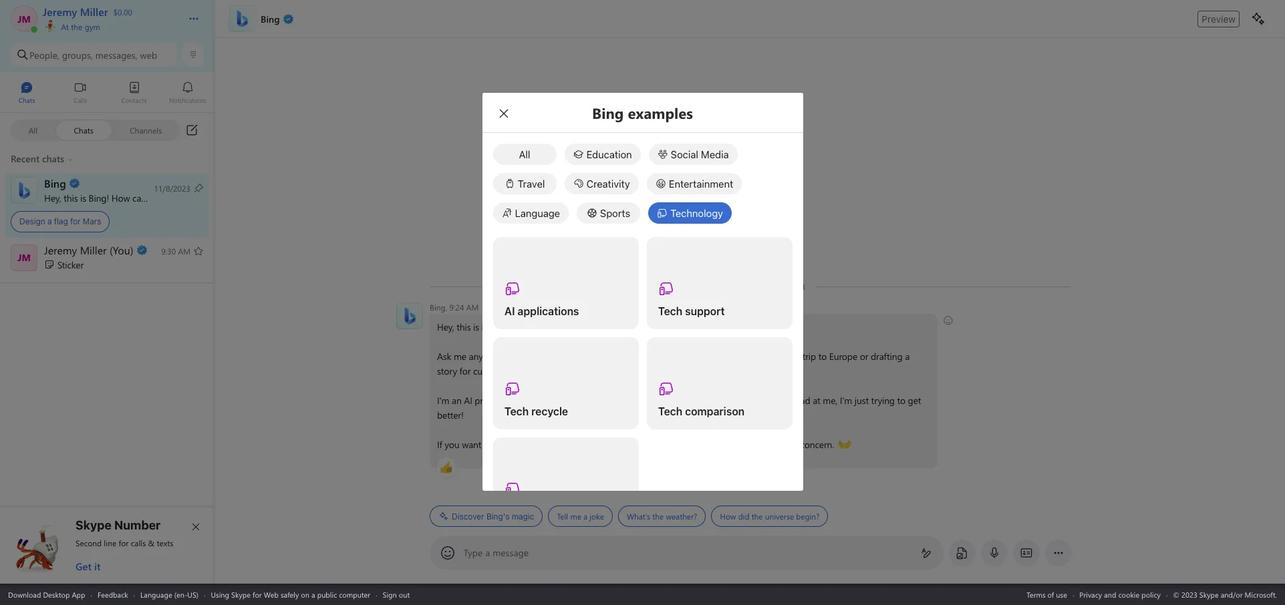 Task type: vqa. For each thing, say whether or not it's contained in the screenshot.
bottommost 'me'
no



Task type: describe. For each thing, give the bounding box(es) containing it.
tech for tech support
[[658, 305, 682, 317]]

1 vertical spatial just
[[749, 438, 763, 451]]

2 i'm from the left
[[521, 394, 533, 407]]

feedback link
[[98, 590, 128, 600]]

finding
[[571, 350, 599, 363]]

for right "story"
[[459, 365, 471, 378]]

joke
[[589, 511, 604, 522]]

0 horizontal spatial today?
[[191, 191, 217, 204]]

0 vertical spatial type
[[485, 350, 503, 363]]

it
[[94, 560, 100, 573]]

don't
[[753, 394, 774, 407]]

of inside ask me any type of question, like finding vegan restaurants in cambridge, itinerary for your trip to europe or drafting a story for curious kids. in groups, remember to mention me with @bing. i'm an ai preview, so i'm still learning. sometimes i might say something weird. don't get mad at me, i'm just trying to get better! if you want to start over, type
[[505, 350, 513, 363]]

comparison
[[685, 406, 744, 418]]

design a flag for mars
[[19, 217, 101, 227]]

privacy
[[1080, 590, 1102, 600]]

people, groups, messages, web
[[29, 48, 157, 61]]

me left with
[[658, 365, 670, 378]]

if
[[617, 438, 622, 451]]

1 vertical spatial this
[[456, 321, 470, 334]]

groups, inside button
[[62, 48, 93, 61]]

discover bing's magic
[[452, 512, 534, 522]]

at
[[61, 21, 69, 32]]

tech support
[[658, 305, 725, 317]]

tell
[[557, 511, 568, 522]]

on
[[301, 590, 310, 600]]

0 vertical spatial !
[[107, 191, 109, 204]]

a right report
[[793, 438, 798, 451]]

an
[[452, 394, 461, 407]]

tech recycle
[[504, 406, 568, 418]]

get
[[76, 560, 91, 573]]

privacy and cookie policy link
[[1080, 590, 1161, 600]]

ask me any type of question, like finding vegan restaurants in cambridge, itinerary for your trip to europe or drafting a story for curious kids. in groups, remember to mention me with @bing. i'm an ai preview, so i'm still learning. sometimes i might say something weird. don't get mad at me, i'm just trying to get better! if you want to start over, type
[[437, 350, 923, 451]]

for right flag
[[70, 217, 81, 227]]

0 horizontal spatial can
[[132, 191, 146, 204]]

me right give at the right bottom of page
[[693, 438, 706, 451]]

something
[[681, 394, 724, 407]]

and
[[598, 438, 614, 451]]

universe
[[765, 511, 794, 522]]

mad
[[792, 394, 810, 407]]

sign
[[383, 590, 397, 600]]

1 horizontal spatial hey, this is bing ! how can i help you today?
[[437, 321, 613, 334]]

ai applications
[[504, 305, 579, 317]]

any
[[469, 350, 483, 363]]

0 horizontal spatial all
[[28, 125, 38, 135]]

what's
[[627, 511, 650, 522]]

the for what's
[[652, 511, 664, 522]]

start
[[494, 438, 512, 451]]

messages,
[[95, 48, 137, 61]]

weird.
[[726, 394, 750, 407]]

education
[[587, 148, 632, 160]]

to left the start
[[484, 438, 492, 451]]

download desktop app link
[[8, 590, 85, 600]]

(openhands)
[[838, 438, 888, 451]]

1 horizontal spatial can
[[526, 321, 540, 334]]

flag
[[54, 217, 68, 227]]

ask
[[437, 350, 451, 363]]

groups, inside ask me any type of question, like finding vegan restaurants in cambridge, itinerary for your trip to europe or drafting a story for curious kids. in groups, remember to mention me with @bing. i'm an ai preview, so i'm still learning. sometimes i might say something weird. don't get mad at me, i'm just trying to get better! if you want to start over, type
[[534, 365, 564, 378]]

0 horizontal spatial how
[[111, 191, 130, 204]]

1 horizontal spatial how
[[505, 321, 523, 334]]

remember
[[567, 365, 609, 378]]

language for language (en-us)
[[140, 590, 172, 600]]

give
[[674, 438, 691, 451]]

(smileeyes)
[[614, 320, 658, 333]]

1 vertical spatial i
[[542, 321, 545, 334]]

still
[[536, 394, 549, 407]]

language for language
[[515, 207, 560, 219]]

@bing.
[[692, 365, 721, 378]]

am
[[466, 302, 478, 313]]

to down vegan
[[611, 365, 619, 378]]

us)
[[187, 590, 199, 600]]

1 horizontal spatial skype
[[231, 590, 251, 600]]

tell me a joke
[[557, 511, 604, 522]]

using skype for web safely on a public computer link
[[211, 590, 370, 600]]

2 get from the left
[[908, 394, 921, 407]]

type
[[464, 547, 483, 559]]

use
[[1056, 590, 1067, 600]]

story
[[437, 365, 457, 378]]

0 vertical spatial this
[[64, 191, 78, 204]]

vegan
[[601, 350, 625, 363]]

trip
[[802, 350, 816, 363]]

0 horizontal spatial help
[[154, 191, 171, 204]]

type a message
[[464, 547, 529, 559]]

if
[[437, 438, 442, 451]]

calls
[[131, 538, 146, 549]]

me,
[[823, 394, 837, 407]]

to right trip
[[818, 350, 827, 363]]

a inside button
[[583, 511, 587, 522]]

gym
[[85, 21, 100, 32]]

second line for calls & texts
[[76, 538, 173, 549]]

for inside skype number element
[[119, 538, 129, 549]]

desktop
[[43, 590, 70, 600]]

your
[[782, 350, 800, 363]]

how inside how did the universe begin? button
[[720, 511, 736, 522]]

channels
[[130, 125, 162, 135]]

1 i'm from the left
[[437, 394, 449, 407]]

applications
[[517, 305, 579, 317]]

europe
[[829, 350, 857, 363]]

0 horizontal spatial hey,
[[44, 191, 61, 204]]

1 horizontal spatial !
[[500, 321, 503, 334]]

concern.
[[800, 438, 834, 451]]

what's the weather?
[[627, 511, 697, 522]]

1 horizontal spatial type
[[536, 438, 553, 451]]

1 vertical spatial help
[[547, 321, 564, 334]]

1 horizontal spatial ai
[[504, 305, 515, 317]]

support
[[685, 305, 725, 317]]

the for at
[[71, 21, 82, 32]]

second
[[76, 538, 102, 549]]

magic
[[511, 512, 534, 522]]

sign out
[[383, 590, 410, 600]]

1 horizontal spatial all
[[519, 148, 530, 160]]

media
[[701, 148, 729, 160]]

people,
[[29, 48, 59, 61]]

(en-
[[174, 590, 187, 600]]

design
[[19, 217, 45, 227]]



Task type: locate. For each thing, give the bounding box(es) containing it.
a left joke
[[583, 511, 587, 522]]

1 horizontal spatial bing
[[481, 321, 500, 334]]

tech for tech comparison
[[658, 406, 682, 418]]

number
[[114, 519, 161, 533]]

the right the at
[[71, 21, 82, 32]]

so
[[509, 394, 519, 407]]

language
[[515, 207, 560, 219], [140, 590, 172, 600]]

0 vertical spatial language
[[515, 207, 560, 219]]

how down ai applications
[[505, 321, 523, 334]]

0 horizontal spatial !
[[107, 191, 109, 204]]

groups, down the like
[[534, 365, 564, 378]]

to right trying
[[897, 394, 905, 407]]

1 vertical spatial how
[[505, 321, 523, 334]]

1 vertical spatial bing
[[481, 321, 500, 334]]

ai right an
[[464, 394, 472, 407]]

1 vertical spatial type
[[536, 438, 553, 451]]

travel
[[518, 178, 545, 190]]

drafting
[[871, 350, 902, 363]]

tab list
[[0, 76, 215, 112]]

language left (en-
[[140, 590, 172, 600]]

itinerary
[[733, 350, 766, 363]]

tech
[[658, 305, 682, 317], [504, 406, 528, 418], [658, 406, 682, 418]]

a inside ask me any type of question, like finding vegan restaurants in cambridge, itinerary for your trip to europe or drafting a story for curious kids. in groups, remember to mention me with @bing. i'm an ai preview, so i'm still learning. sometimes i might say something weird. don't get mad at me, i'm just trying to get better! if you want to start over, type
[[905, 350, 909, 363]]

for left your
[[768, 350, 779, 363]]

message
[[493, 547, 529, 559]]

privacy and cookie policy
[[1080, 590, 1161, 600]]

1 vertical spatial hey, this is bing ! how can i help you today?
[[437, 321, 613, 334]]

0 horizontal spatial i
[[149, 191, 151, 204]]

public
[[317, 590, 337, 600]]

0 vertical spatial can
[[132, 191, 146, 204]]

0 vertical spatial ai
[[504, 305, 515, 317]]

0 vertical spatial of
[[505, 350, 513, 363]]

terms of use
[[1027, 590, 1067, 600]]

just left trying
[[854, 394, 869, 407]]

a right on
[[312, 590, 315, 600]]

1 horizontal spatial language
[[515, 207, 560, 219]]

1 horizontal spatial of
[[1048, 590, 1054, 600]]

of up kids.
[[505, 350, 513, 363]]

0 horizontal spatial hey, this is bing ! how can i help you today?
[[44, 191, 220, 204]]

0 horizontal spatial of
[[505, 350, 513, 363]]

0 vertical spatial skype
[[76, 519, 111, 533]]

all
[[28, 125, 38, 135], [519, 148, 530, 160]]

discover
[[452, 512, 484, 522]]

type right over,
[[536, 438, 553, 451]]

0 vertical spatial i
[[149, 191, 151, 204]]

is down "am"
[[473, 321, 479, 334]]

or
[[860, 350, 868, 363]]

curious
[[473, 365, 502, 378]]

1 vertical spatial hey,
[[437, 321, 454, 334]]

of left use
[[1048, 590, 1054, 600]]

0 horizontal spatial i'm
[[437, 394, 449, 407]]

bing, 9:24 am
[[429, 302, 478, 313]]

download desktop app
[[8, 590, 85, 600]]

get
[[777, 394, 790, 407], [908, 394, 921, 407]]

a
[[47, 217, 52, 227], [905, 350, 909, 363], [793, 438, 798, 451], [583, 511, 587, 522], [485, 547, 490, 559], [312, 590, 315, 600]]

how up sticker button
[[111, 191, 130, 204]]

entertainment
[[669, 178, 733, 190]]

ai inside ask me any type of question, like finding vegan restaurants in cambridge, itinerary for your trip to europe or drafting a story for curious kids. in groups, remember to mention me with @bing. i'm an ai preview, so i'm still learning. sometimes i might say something weird. don't get mad at me, i'm just trying to get better! if you want to start over, type
[[464, 394, 472, 407]]

a right type
[[485, 547, 490, 559]]

line
[[104, 538, 116, 549]]

type up the curious
[[485, 350, 503, 363]]

me right tell
[[570, 511, 581, 522]]

me
[[453, 350, 466, 363], [658, 365, 670, 378], [693, 438, 706, 451], [570, 511, 581, 522]]

get right trying
[[908, 394, 921, 407]]

language down travel at the top
[[515, 207, 560, 219]]

all left chats
[[28, 125, 38, 135]]

a left flag
[[47, 217, 52, 227]]

0 vertical spatial help
[[154, 191, 171, 204]]

hey, this is bing ! how can i help you today? down ai applications
[[437, 321, 613, 334]]

this up flag
[[64, 191, 78, 204]]

hey, up design a flag for mars
[[44, 191, 61, 204]]

0 horizontal spatial bing
[[89, 191, 107, 204]]

want left the start
[[462, 438, 481, 451]]

1 vertical spatial skype
[[231, 590, 251, 600]]

0 horizontal spatial want
[[462, 438, 481, 451]]

better!
[[437, 409, 463, 422]]

say
[[666, 394, 679, 407]]

1 want from the left
[[462, 438, 481, 451]]

1 horizontal spatial today?
[[584, 321, 611, 334]]

.
[[594, 438, 596, 451]]

1 vertical spatial language
[[140, 590, 172, 600]]

hey, down bing,
[[437, 321, 454, 334]]

1 horizontal spatial help
[[547, 321, 564, 334]]

weather?
[[666, 511, 697, 522]]

1 vertical spatial groups,
[[534, 365, 564, 378]]

0 horizontal spatial type
[[485, 350, 503, 363]]

app
[[72, 590, 85, 600]]

the inside the at the gym button
[[71, 21, 82, 32]]

the inside how did the universe begin? button
[[751, 511, 763, 522]]

you
[[173, 191, 188, 204], [567, 321, 582, 334], [444, 438, 459, 451], [624, 438, 639, 451]]

0 vertical spatial today?
[[191, 191, 217, 204]]

want
[[462, 438, 481, 451], [641, 438, 661, 451]]

terms
[[1027, 590, 1046, 600]]

2 want from the left
[[641, 438, 661, 451]]

skype number
[[76, 519, 161, 533]]

learning.
[[551, 394, 586, 407]]

0 horizontal spatial the
[[71, 21, 82, 32]]

1 horizontal spatial is
[[473, 321, 479, 334]]

1 horizontal spatial this
[[456, 321, 470, 334]]

1 horizontal spatial groups,
[[534, 365, 564, 378]]

0 vertical spatial bing
[[89, 191, 107, 204]]

kids.
[[504, 365, 522, 378]]

cambridge,
[[684, 350, 730, 363]]

0 horizontal spatial get
[[777, 394, 790, 407]]

mars
[[83, 217, 101, 227]]

0 vertical spatial how
[[111, 191, 130, 204]]

a right drafting
[[905, 350, 909, 363]]

i
[[149, 191, 151, 204], [542, 321, 545, 334], [635, 394, 638, 407]]

1 get from the left
[[777, 394, 790, 407]]

2 vertical spatial i
[[635, 394, 638, 407]]

download
[[8, 590, 41, 600]]

0 horizontal spatial skype
[[76, 519, 111, 533]]

0 vertical spatial groups,
[[62, 48, 93, 61]]

policy
[[1142, 590, 1161, 600]]

0 horizontal spatial is
[[80, 191, 86, 204]]

how left did at right
[[720, 511, 736, 522]]

the right did at right
[[751, 511, 763, 522]]

1 horizontal spatial i'm
[[521, 394, 533, 407]]

just left report
[[749, 438, 763, 451]]

the right what's
[[652, 511, 664, 522]]

2 horizontal spatial i
[[635, 394, 638, 407]]

get it
[[76, 560, 100, 573]]

1 vertical spatial all
[[519, 148, 530, 160]]

0 horizontal spatial ai
[[464, 394, 472, 407]]

1 vertical spatial of
[[1048, 590, 1054, 600]]

using skype for web safely on a public computer
[[211, 590, 370, 600]]

1 horizontal spatial want
[[641, 438, 661, 451]]

cookie
[[1118, 590, 1140, 600]]

skype number element
[[11, 519, 204, 573]]

. and if you want to give me feedback, just report a concern.
[[594, 438, 836, 451]]

1 vertical spatial ai
[[464, 394, 472, 407]]

0 vertical spatial is
[[80, 191, 86, 204]]

i'm right me,
[[840, 394, 852, 407]]

1 vertical spatial can
[[526, 321, 540, 334]]

0 horizontal spatial groups,
[[62, 48, 93, 61]]

recycle
[[531, 406, 568, 418]]

feedback
[[98, 590, 128, 600]]

1 horizontal spatial i
[[542, 321, 545, 334]]

me left any
[[453, 350, 466, 363]]

question,
[[516, 350, 552, 363]]

to
[[818, 350, 827, 363], [611, 365, 619, 378], [897, 394, 905, 407], [484, 438, 492, 451], [663, 438, 672, 451]]

in
[[525, 365, 532, 378]]

web
[[264, 590, 279, 600]]

bing's
[[486, 512, 509, 522]]

tech for tech recycle
[[504, 406, 528, 418]]

i'm right so
[[521, 394, 533, 407]]

0 vertical spatial hey, this is bing ! how can i help you today?
[[44, 191, 220, 204]]

is
[[80, 191, 86, 204], [473, 321, 479, 334]]

groups, down at the gym
[[62, 48, 93, 61]]

1 horizontal spatial the
[[652, 511, 664, 522]]

using
[[211, 590, 229, 600]]

people, groups, messages, web button
[[11, 43, 177, 67]]

0 horizontal spatial language
[[140, 590, 172, 600]]

2 horizontal spatial the
[[751, 511, 763, 522]]

i inside ask me any type of question, like finding vegan restaurants in cambridge, itinerary for your trip to europe or drafting a story for curious kids. in groups, remember to mention me with @bing. i'm an ai preview, so i'm still learning. sometimes i might say something weird. don't get mad at me, i'm just trying to get better! if you want to start over, type
[[635, 394, 638, 407]]

2 horizontal spatial i'm
[[840, 394, 852, 407]]

all up travel at the top
[[519, 148, 530, 160]]

trying
[[871, 394, 895, 407]]

0 vertical spatial just
[[854, 394, 869, 407]]

want inside ask me any type of question, like finding vegan restaurants in cambridge, itinerary for your trip to europe or drafting a story for curious kids. in groups, remember to mention me with @bing. i'm an ai preview, so i'm still learning. sometimes i might say something weird. don't get mad at me, i'm just trying to get better! if you want to start over, type
[[462, 438, 481, 451]]

i'm left an
[[437, 394, 449, 407]]

feedback,
[[708, 438, 747, 451]]

today?
[[191, 191, 217, 204], [584, 321, 611, 334]]

skype
[[76, 519, 111, 533], [231, 590, 251, 600]]

1 horizontal spatial hey,
[[437, 321, 454, 334]]

1 vertical spatial !
[[500, 321, 503, 334]]

bing up any
[[481, 321, 500, 334]]

and
[[1104, 590, 1116, 600]]

1 horizontal spatial get
[[908, 394, 921, 407]]

social
[[671, 148, 698, 160]]

to left give at the right bottom of page
[[663, 438, 672, 451]]

0 horizontal spatial just
[[749, 438, 763, 451]]

help
[[154, 191, 171, 204], [547, 321, 564, 334]]

is up the mars at the top of page
[[80, 191, 86, 204]]

hey, this is bing ! how can i help you today? up the mars at the top of page
[[44, 191, 220, 204]]

3 i'm from the left
[[840, 394, 852, 407]]

0 vertical spatial hey,
[[44, 191, 61, 204]]

at the gym
[[59, 21, 100, 32]]

for left web
[[253, 590, 262, 600]]

9:24
[[449, 302, 464, 313]]

for right line
[[119, 538, 129, 549]]

can
[[132, 191, 146, 204], [526, 321, 540, 334]]

get left mad
[[777, 394, 790, 407]]

this down 9:24 in the left of the page
[[456, 321, 470, 334]]

bing up the mars at the top of page
[[89, 191, 107, 204]]

sticker button
[[0, 239, 215, 278]]

preview,
[[474, 394, 507, 407]]

of
[[505, 350, 513, 363], [1048, 590, 1054, 600]]

1 vertical spatial today?
[[584, 321, 611, 334]]

2 horizontal spatial how
[[720, 511, 736, 522]]

1 vertical spatial is
[[473, 321, 479, 334]]

me inside button
[[570, 511, 581, 522]]

at
[[813, 394, 820, 407]]

creativity
[[587, 178, 630, 190]]

0 vertical spatial all
[[28, 125, 38, 135]]

computer
[[339, 590, 370, 600]]

the inside what's the weather? button
[[652, 511, 664, 522]]

0 horizontal spatial this
[[64, 191, 78, 204]]

this
[[64, 191, 78, 204], [456, 321, 470, 334]]

want left give at the right bottom of page
[[641, 438, 661, 451]]

skype right using
[[231, 590, 251, 600]]

sometimes
[[588, 394, 633, 407]]

web
[[140, 48, 157, 61]]

out
[[399, 590, 410, 600]]

just inside ask me any type of question, like finding vegan restaurants in cambridge, itinerary for your trip to europe or drafting a story for curious kids. in groups, remember to mention me with @bing. i'm an ai preview, so i'm still learning. sometimes i might say something weird. don't get mad at me, i'm just trying to get better! if you want to start over, type
[[854, 394, 869, 407]]

preview
[[1202, 13, 1236, 24]]

with
[[673, 365, 690, 378]]

you inside ask me any type of question, like finding vegan restaurants in cambridge, itinerary for your trip to europe or drafting a story for curious kids. in groups, remember to mention me with @bing. i'm an ai preview, so i'm still learning. sometimes i might say something weird. don't get mad at me, i'm just trying to get better! if you want to start over, type
[[444, 438, 459, 451]]

1 horizontal spatial just
[[854, 394, 869, 407]]

skype up the second on the left bottom
[[76, 519, 111, 533]]

2 vertical spatial how
[[720, 511, 736, 522]]

ai right "am"
[[504, 305, 515, 317]]

Type a message text field
[[464, 547, 910, 561]]

safely
[[281, 590, 299, 600]]



